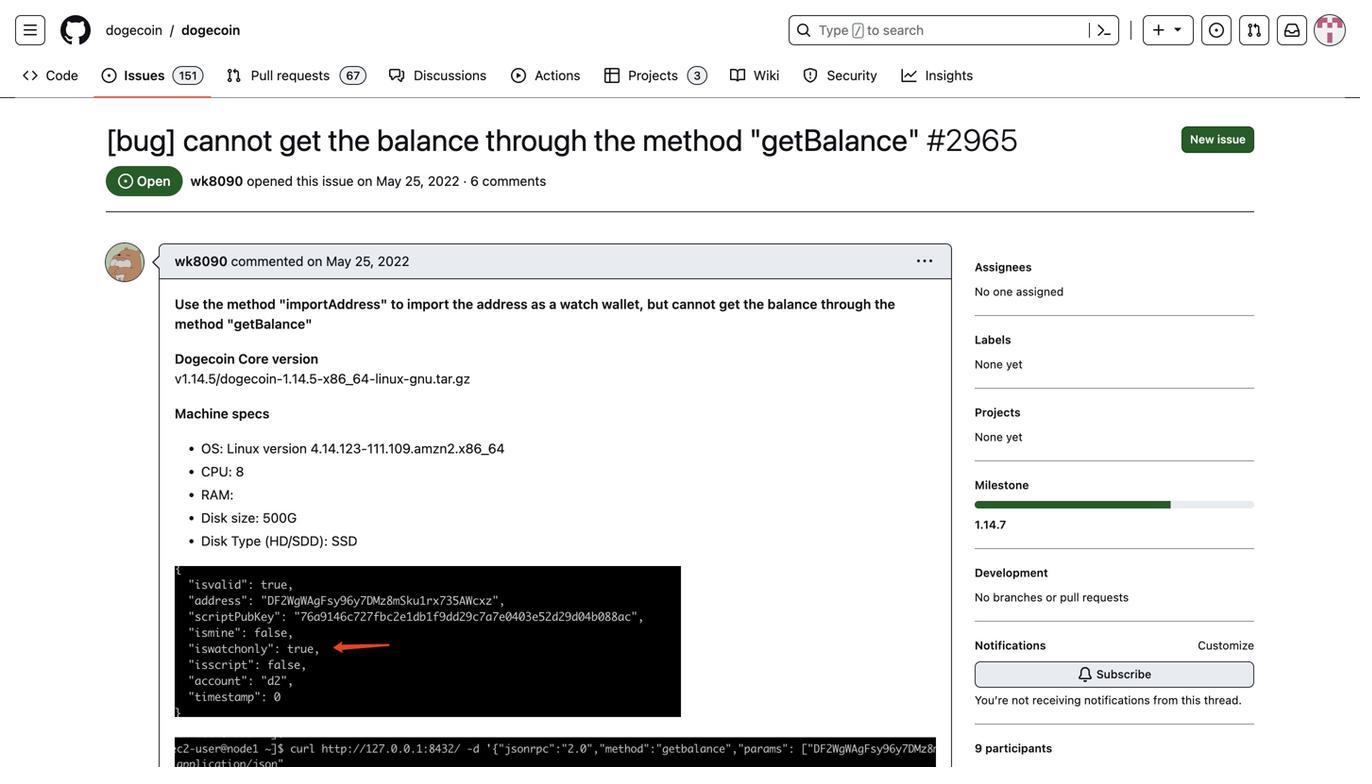 Task type: vqa. For each thing, say whether or not it's contained in the screenshot.


Task type: describe. For each thing, give the bounding box(es) containing it.
1 disk from the top
[[201, 511, 228, 526]]

none yet for labels
[[975, 358, 1023, 371]]

#2965
[[927, 122, 1018, 158]]

1 horizontal spatial 2022
[[428, 173, 460, 189]]

command palette image
[[1097, 23, 1112, 38]]

cannot inside use the method "importaddress" to import the address as a watch wallet, but cannot get the balance through the method "getbalance"
[[672, 297, 716, 312]]

assignees
[[975, 261, 1032, 274]]

1.14.7
[[975, 519, 1006, 532]]

homepage image
[[60, 15, 91, 45]]

new
[[1190, 133, 1214, 146]]

machine
[[175, 406, 228, 422]]

6
[[470, 173, 479, 189]]

x86_64-
[[323, 371, 375, 387]]

wk8090 opened this issue on may 25, 2022 · 6 comments
[[190, 173, 546, 189]]

code link
[[15, 61, 86, 90]]

participants
[[985, 742, 1052, 756]]

no for no one assigned
[[975, 285, 990, 298]]

insights link
[[894, 61, 982, 90]]

type / to search
[[819, 22, 924, 38]]

wk8090 link for commented
[[175, 254, 228, 269]]

@wk8090 image
[[106, 244, 144, 281]]

1 horizontal spatial this
[[1181, 694, 1201, 707]]

discussions link
[[382, 61, 496, 90]]

9
[[975, 742, 982, 756]]

wallet,
[[602, 297, 644, 312]]

ram:
[[201, 487, 234, 503]]

development
[[975, 567, 1048, 580]]

branches
[[993, 591, 1043, 604]]

os:  linux version 4.14.123-111.109.amzn2.x86_64 cpu: 8 ram: disk size: 500g disk type (hd/sdd): ssd
[[201, 441, 505, 549]]

new issue
[[1190, 133, 1246, 146]]

not
[[1012, 694, 1029, 707]]

1 vertical spatial projects
[[975, 406, 1021, 419]]

specs
[[232, 406, 269, 422]]

dogecoin / dogecoin
[[106, 22, 240, 38]]

pull
[[251, 68, 273, 83]]

notifications
[[1084, 694, 1150, 707]]

select assignees element
[[975, 259, 1254, 300]]

type inside 'os:  linux version 4.14.123-111.109.amzn2.x86_64 cpu: 8 ram: disk size: 500g disk type (hd/sdd): ssd'
[[231, 534, 261, 549]]

1 horizontal spatial "getbalance"
[[749, 122, 920, 158]]

1 horizontal spatial method
[[227, 297, 276, 312]]

0 vertical spatial method
[[642, 122, 743, 158]]

[bug]
[[106, 122, 176, 158]]

gnu.tar.gz
[[409, 371, 470, 387]]

0 vertical spatial may
[[376, 173, 401, 189]]

subscribe button
[[975, 662, 1254, 689]]

3
[[694, 69, 701, 82]]

0 horizontal spatial issue opened image
[[118, 174, 133, 189]]

0 vertical spatial 25,
[[405, 173, 424, 189]]

code
[[46, 68, 78, 83]]

0 horizontal spatial cannot
[[183, 122, 273, 158]]

0 horizontal spatial 2022
[[378, 254, 409, 269]]

select milestones element
[[975, 477, 1254, 534]]

list containing dogecoin / dogecoin
[[98, 15, 777, 45]]

2 dogecoin link from the left
[[174, 15, 248, 45]]

v1.14.5/dogecoin-
[[175, 371, 283, 387]]

version for v1.14.5/dogecoin-
[[272, 351, 318, 367]]

open
[[137, 173, 171, 189]]

2 image image from the top
[[175, 738, 936, 768]]

"getbalance" inside use the method "importaddress" to import the address as a watch wallet, but cannot get the balance through the method "getbalance"
[[227, 316, 312, 332]]

2 disk from the top
[[201, 534, 228, 549]]

to inside use the method "importaddress" to import the address as a watch wallet, but cannot get the balance through the method "getbalance"
[[391, 297, 404, 312]]

1.14.5-
[[283, 371, 323, 387]]

wk8090 for wk8090 opened this issue on may 25, 2022 · 6 comments
[[190, 173, 243, 189]]

wk8090 commented on may 25, 2022
[[175, 254, 409, 269]]

9 participants
[[975, 742, 1052, 756]]

"importaddress"
[[279, 297, 387, 312]]

search
[[883, 22, 924, 38]]

use the method "importaddress" to import the address as a watch wallet, but cannot get the balance through the method "getbalance"
[[175, 297, 895, 332]]

labels
[[975, 333, 1011, 347]]

ssd
[[331, 534, 357, 549]]

plus image
[[1151, 23, 1166, 38]]

use
[[175, 297, 199, 312]]

from
[[1153, 694, 1178, 707]]

wk8090 link for opened this issue
[[190, 173, 243, 189]]

thread.
[[1204, 694, 1242, 707]]

but
[[647, 297, 669, 312]]

151
[[179, 69, 197, 82]]

·
[[463, 173, 467, 189]]

os:
[[201, 441, 223, 457]]

wk8090 for wk8090 commented on may 25, 2022
[[175, 254, 228, 269]]

(hd/sdd):
[[265, 534, 328, 549]]

4.14.123-
[[311, 441, 367, 457]]

dogecoin
[[175, 351, 235, 367]]

assigned
[[1016, 285, 1064, 298]]

table image
[[604, 68, 619, 83]]

1 horizontal spatial issue opened image
[[1209, 23, 1224, 38]]

git pull request image
[[226, 68, 241, 83]]

pull
[[1060, 591, 1079, 604]]

you're
[[975, 694, 1009, 707]]

actions link
[[503, 61, 589, 90]]

1 image image from the top
[[175, 567, 681, 718]]

show options image
[[917, 254, 932, 269]]

1 dogecoin link from the left
[[98, 15, 170, 45]]

book image
[[730, 68, 745, 83]]

issue opened image
[[101, 68, 117, 83]]

no branches or pull requests
[[975, 591, 1129, 604]]

opened
[[247, 173, 293, 189]]

customize
[[1198, 639, 1254, 653]]

111.109.amzn2.x86_64
[[367, 441, 505, 457]]

yet for labels
[[1006, 358, 1023, 371]]

1 horizontal spatial type
[[819, 22, 849, 38]]



Task type: locate. For each thing, give the bounding box(es) containing it.
address
[[477, 297, 528, 312]]

/
[[170, 22, 174, 38], [855, 25, 861, 38]]

notifications image
[[1285, 23, 1300, 38]]

1 horizontal spatial get
[[719, 297, 740, 312]]

1 horizontal spatial through
[[821, 297, 871, 312]]

version for 4.14.123-
[[263, 441, 307, 457]]

1 horizontal spatial dogecoin link
[[174, 15, 248, 45]]

wk8090 link up use
[[175, 254, 228, 269]]

issue opened image
[[1209, 23, 1224, 38], [118, 174, 133, 189]]

"getbalance"
[[749, 122, 920, 158], [227, 316, 312, 332]]

1 horizontal spatial projects
[[975, 406, 1021, 419]]

bell image
[[1078, 668, 1093, 683]]

graph image
[[901, 68, 916, 83]]

issue
[[1217, 133, 1246, 146], [322, 173, 354, 189]]

new issue link
[[1182, 127, 1254, 153]]

0 vertical spatial none
[[975, 358, 1003, 371]]

to
[[867, 22, 879, 38], [391, 297, 404, 312]]

none yet down "labels"
[[975, 358, 1023, 371]]

wiki link
[[723, 61, 788, 90]]

a
[[549, 297, 557, 312]]

1 no from the top
[[975, 285, 990, 298]]

2 dogecoin from the left
[[181, 22, 240, 38]]

1 vertical spatial disk
[[201, 534, 228, 549]]

dogecoin up issues
[[106, 22, 162, 38]]

none yet inside select projects element
[[975, 431, 1023, 444]]

linux-
[[375, 371, 409, 387]]

dogecoin up 151
[[181, 22, 240, 38]]

0 vertical spatial wk8090
[[190, 173, 243, 189]]

1 vertical spatial this
[[1181, 694, 1201, 707]]

as
[[531, 297, 546, 312]]

actions
[[535, 68, 580, 83]]

1 vertical spatial image image
[[175, 738, 936, 768]]

get inside use the method "importaddress" to import the address as a watch wallet, but cannot get the balance through the method "getbalance"
[[719, 297, 740, 312]]

none up milestone
[[975, 431, 1003, 444]]

dogecoin link up issues
[[98, 15, 170, 45]]

1 horizontal spatial requests
[[1082, 591, 1129, 604]]

/ for type
[[855, 25, 861, 38]]

method down use
[[175, 316, 224, 332]]

yet inside select projects element
[[1006, 431, 1023, 444]]

1 vertical spatial 25,
[[355, 254, 374, 269]]

version inside 'os:  linux version 4.14.123-111.109.amzn2.x86_64 cpu: 8 ram: disk size: 500g disk type (hd/sdd): ssd'
[[263, 441, 307, 457]]

cpu:
[[201, 464, 232, 480]]

commented
[[231, 254, 304, 269]]

security
[[827, 68, 877, 83]]

0 horizontal spatial requests
[[277, 68, 330, 83]]

1 vertical spatial version
[[263, 441, 307, 457]]

projects up milestone
[[975, 406, 1021, 419]]

issue opened image left git pull request image
[[1209, 23, 1224, 38]]

1 vertical spatial "getbalance"
[[227, 316, 312, 332]]

0 horizontal spatial to
[[391, 297, 404, 312]]

none yet up milestone
[[975, 431, 1023, 444]]

0 horizontal spatial 25,
[[355, 254, 374, 269]]

1 vertical spatial none
[[975, 431, 1003, 444]]

none
[[975, 358, 1003, 371], [975, 431, 1003, 444]]

0 vertical spatial get
[[279, 122, 322, 158]]

0 horizontal spatial dogecoin
[[106, 22, 162, 38]]

/ inside dogecoin / dogecoin
[[170, 22, 174, 38]]

pull requests
[[251, 68, 330, 83]]

1 vertical spatial type
[[231, 534, 261, 549]]

1 horizontal spatial cannot
[[672, 297, 716, 312]]

through
[[486, 122, 587, 158], [821, 297, 871, 312]]

0 vertical spatial requests
[[277, 68, 330, 83]]

1 vertical spatial method
[[227, 297, 276, 312]]

0 vertical spatial wk8090 link
[[190, 173, 243, 189]]

67
[[346, 69, 360, 82]]

dogecoin link up 151
[[174, 15, 248, 45]]

play image
[[511, 68, 526, 83]]

issue opened image left open
[[118, 174, 133, 189]]

no inside link issues element
[[975, 591, 990, 604]]

issues
[[124, 68, 165, 83]]

wk8090 up use
[[175, 254, 228, 269]]

1 vertical spatial through
[[821, 297, 871, 312]]

on up "importaddress"
[[307, 254, 322, 269]]

through inside use the method "importaddress" to import the address as a watch wallet, but cannot get the balance through the method "getbalance"
[[821, 297, 871, 312]]

yet
[[1006, 358, 1023, 371], [1006, 431, 1023, 444]]

none down "labels"
[[975, 358, 1003, 371]]

size:
[[231, 511, 259, 526]]

0 horizontal spatial projects
[[628, 68, 678, 83]]

0 vertical spatial version
[[272, 351, 318, 367]]

1 vertical spatial issue opened image
[[118, 174, 133, 189]]

version inside dogecoin core version v1.14.5/dogecoin-1.14.5-x86_64-linux-gnu.tar.gz
[[272, 351, 318, 367]]

triangle down image
[[1170, 21, 1185, 36]]

0 vertical spatial projects
[[628, 68, 678, 83]]

projects right table icon
[[628, 68, 678, 83]]

notifications
[[975, 639, 1046, 653]]

discussions
[[414, 68, 487, 83]]

0 horizontal spatial on
[[307, 254, 322, 269]]

wiki
[[754, 68, 780, 83]]

none inside select projects element
[[975, 431, 1003, 444]]

0 horizontal spatial issue
[[322, 173, 354, 189]]

1 horizontal spatial issue
[[1217, 133, 1246, 146]]

balance
[[377, 122, 479, 158], [768, 297, 817, 312]]

0 vertical spatial balance
[[377, 122, 479, 158]]

milestone
[[975, 479, 1029, 492]]

cannot right the but
[[672, 297, 716, 312]]

1 vertical spatial on
[[307, 254, 322, 269]]

/ for dogecoin
[[170, 22, 174, 38]]

0 vertical spatial "getbalance"
[[749, 122, 920, 158]]

receiving
[[1032, 694, 1081, 707]]

25,
[[405, 173, 424, 189], [355, 254, 374, 269]]

0 vertical spatial issue
[[1217, 133, 1246, 146]]

yet for projects
[[1006, 431, 1023, 444]]

1 vertical spatial to
[[391, 297, 404, 312]]

1 dogecoin from the left
[[106, 22, 162, 38]]

1 horizontal spatial to
[[867, 22, 879, 38]]

requests right pull
[[1082, 591, 1129, 604]]

0 vertical spatial through
[[486, 122, 587, 158]]

0 vertical spatial type
[[819, 22, 849, 38]]

issue right new
[[1217, 133, 1246, 146]]

balance inside use the method "importaddress" to import the address as a watch wallet, but cannot get the balance through the method "getbalance"
[[768, 297, 817, 312]]

type up security link
[[819, 22, 849, 38]]

you're not receiving notifications from this thread.
[[975, 694, 1242, 707]]

0 horizontal spatial through
[[486, 122, 587, 158]]

0 vertical spatial image image
[[175, 567, 681, 718]]

8
[[236, 464, 244, 480]]

on
[[357, 173, 373, 189], [307, 254, 322, 269]]

2 none from the top
[[975, 431, 1003, 444]]

the
[[328, 122, 370, 158], [594, 122, 636, 158], [203, 297, 223, 312], [453, 297, 473, 312], [743, 297, 764, 312], [875, 297, 895, 312]]

none yet
[[975, 358, 1023, 371], [975, 431, 1023, 444]]

core
[[238, 351, 269, 367]]

0 horizontal spatial type
[[231, 534, 261, 549]]

one
[[993, 285, 1013, 298]]

issue right opened at the left of the page
[[322, 173, 354, 189]]

no one assigned
[[975, 285, 1064, 298]]

1 vertical spatial cannot
[[672, 297, 716, 312]]

wk8090 left opened at the left of the page
[[190, 173, 243, 189]]

no left branches in the right of the page
[[975, 591, 990, 604]]

1 vertical spatial requests
[[1082, 591, 1129, 604]]

may
[[376, 173, 401, 189], [326, 254, 351, 269]]

import
[[407, 297, 449, 312]]

0 horizontal spatial dogecoin link
[[98, 15, 170, 45]]

or
[[1046, 591, 1057, 604]]

2 none yet from the top
[[975, 431, 1023, 444]]

0 vertical spatial issue opened image
[[1209, 23, 1224, 38]]

0 horizontal spatial this
[[296, 173, 319, 189]]

1 none yet from the top
[[975, 358, 1023, 371]]

0 horizontal spatial "getbalance"
[[227, 316, 312, 332]]

1.14.7 link
[[975, 517, 1254, 534]]

25, left ·
[[405, 173, 424, 189]]

no for no branches or pull requests
[[975, 591, 990, 604]]

1 vertical spatial yet
[[1006, 431, 1023, 444]]

none for labels
[[975, 358, 1003, 371]]

linux
[[227, 441, 259, 457]]

link issues element
[[975, 565, 1254, 606]]

get right the but
[[719, 297, 740, 312]]

security link
[[795, 61, 886, 90]]

on up on may 25, 2022 link
[[357, 173, 373, 189]]

method down 3 at the top of page
[[642, 122, 743, 158]]

0 vertical spatial this
[[296, 173, 319, 189]]

may left ·
[[376, 173, 401, 189]]

wk8090 link
[[190, 173, 243, 189], [175, 254, 228, 269]]

0 horizontal spatial balance
[[377, 122, 479, 158]]

select projects element
[[975, 404, 1254, 446]]

0 vertical spatial 2022
[[428, 173, 460, 189]]

1 vertical spatial may
[[326, 254, 351, 269]]

to left import
[[391, 297, 404, 312]]

yet up milestone
[[1006, 431, 1023, 444]]

insights
[[926, 68, 973, 83]]

1 vertical spatial 2022
[[378, 254, 409, 269]]

on may 25, 2022 link
[[307, 254, 409, 269]]

1 none from the top
[[975, 358, 1003, 371]]

this
[[296, 173, 319, 189], [1181, 694, 1201, 707]]

1 yet from the top
[[1006, 358, 1023, 371]]

requests
[[277, 68, 330, 83], [1082, 591, 1129, 604]]

"getbalance" up core
[[227, 316, 312, 332]]

1 horizontal spatial may
[[376, 173, 401, 189]]

1 vertical spatial wk8090
[[175, 254, 228, 269]]

1 vertical spatial balance
[[768, 297, 817, 312]]

image image
[[175, 567, 681, 718], [175, 738, 936, 768]]

projects
[[628, 68, 678, 83], [975, 406, 1021, 419]]

0 horizontal spatial /
[[170, 22, 174, 38]]

code image
[[23, 68, 38, 83]]

version
[[272, 351, 318, 367], [263, 441, 307, 457]]

wk8090 link left opened at the left of the page
[[190, 173, 243, 189]]

1 horizontal spatial balance
[[768, 297, 817, 312]]

none for projects
[[975, 431, 1003, 444]]

method down commented
[[227, 297, 276, 312]]

1 vertical spatial issue
[[322, 173, 354, 189]]

may up "importaddress"
[[326, 254, 351, 269]]

dogecoin
[[106, 22, 162, 38], [181, 22, 240, 38]]

1 vertical spatial none yet
[[975, 431, 1023, 444]]

0 vertical spatial on
[[357, 173, 373, 189]]

comments
[[482, 173, 546, 189]]

1 horizontal spatial dogecoin
[[181, 22, 240, 38]]

0 vertical spatial yet
[[1006, 358, 1023, 371]]

list
[[98, 15, 777, 45]]

type
[[819, 22, 849, 38], [231, 534, 261, 549]]

0 vertical spatial no
[[975, 285, 990, 298]]

2 vertical spatial method
[[175, 316, 224, 332]]

0 vertical spatial none yet
[[975, 358, 1023, 371]]

0 horizontal spatial may
[[326, 254, 351, 269]]

1 vertical spatial wk8090 link
[[175, 254, 228, 269]]

this right opened at the left of the page
[[296, 173, 319, 189]]

dogecoin link
[[98, 15, 170, 45], [174, 15, 248, 45]]

1 horizontal spatial /
[[855, 25, 861, 38]]

method
[[642, 122, 743, 158], [227, 297, 276, 312], [175, 316, 224, 332]]

1 horizontal spatial 25,
[[405, 173, 424, 189]]

cannot up opened at the left of the page
[[183, 122, 273, 158]]

this right from
[[1181, 694, 1201, 707]]

watch
[[560, 297, 598, 312]]

1 vertical spatial get
[[719, 297, 740, 312]]

1 vertical spatial no
[[975, 591, 990, 604]]

none yet for projects
[[975, 431, 1023, 444]]

2022 up import
[[378, 254, 409, 269]]

requests inside link issues element
[[1082, 591, 1129, 604]]

no
[[975, 285, 990, 298], [975, 591, 990, 604]]

0 vertical spatial to
[[867, 22, 879, 38]]

0 horizontal spatial get
[[279, 122, 322, 158]]

type down size:
[[231, 534, 261, 549]]

git pull request image
[[1247, 23, 1262, 38]]

2 yet from the top
[[1006, 431, 1023, 444]]

/ inside the type / to search
[[855, 25, 861, 38]]

dogecoin core version v1.14.5/dogecoin-1.14.5-x86_64-linux-gnu.tar.gz
[[175, 351, 470, 387]]

25, up "importaddress"
[[355, 254, 374, 269]]

1 horizontal spatial on
[[357, 173, 373, 189]]

yet down "labels"
[[1006, 358, 1023, 371]]

0 vertical spatial cannot
[[183, 122, 273, 158]]

wk8090
[[190, 173, 243, 189], [175, 254, 228, 269]]

500g
[[263, 511, 297, 526]]

0 vertical spatial disk
[[201, 511, 228, 526]]

requests right pull at the top of page
[[277, 68, 330, 83]]

version up 1.14.5-
[[272, 351, 318, 367]]

2022 left ·
[[428, 173, 460, 189]]

shield image
[[803, 68, 818, 83]]

no left one
[[975, 285, 990, 298]]

subscribe
[[1096, 668, 1152, 681]]

[bug] cannot get the balance through the method "getbalance" #2965
[[106, 122, 1018, 158]]

"getbalance" down security link
[[749, 122, 920, 158]]

to left search
[[867, 22, 879, 38]]

comment discussion image
[[389, 68, 404, 83]]

get
[[279, 122, 322, 158], [719, 297, 740, 312]]

2 no from the top
[[975, 591, 990, 604]]

0 horizontal spatial method
[[175, 316, 224, 332]]

no inside select assignees element
[[975, 285, 990, 298]]

2 horizontal spatial method
[[642, 122, 743, 158]]

get up opened at the left of the page
[[279, 122, 322, 158]]

machine specs
[[175, 406, 269, 422]]

version right the linux
[[263, 441, 307, 457]]



